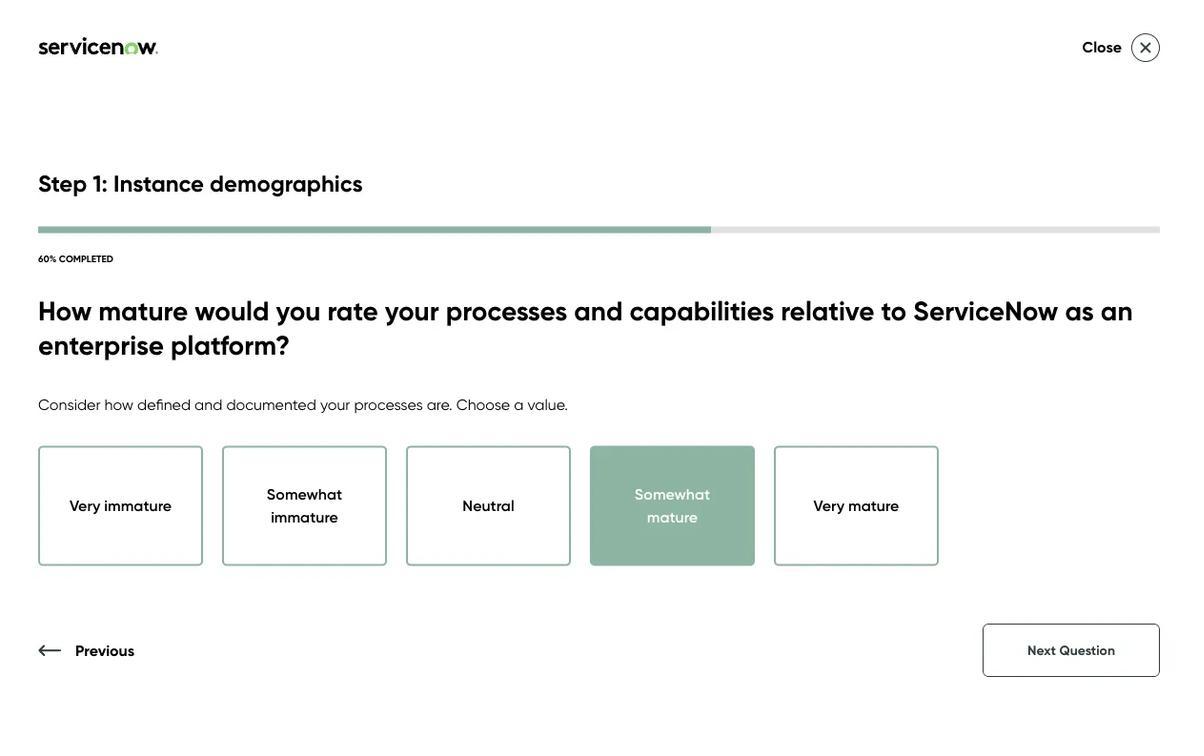 Task type: vqa. For each thing, say whether or not it's contained in the screenshot.
the topmost Processes
yes



Task type: describe. For each thing, give the bounding box(es) containing it.
how
[[38, 294, 92, 327]]

platf
[[1102, 209, 1199, 266]]

would
[[195, 294, 269, 327]]

a
[[514, 395, 524, 413]]

consider how defined and documented your processes are. choose a value.
[[38, 395, 568, 413]]

step 1: instance demographics
[[38, 169, 363, 197]]

find
[[1090, 449, 1116, 468]]

capabilities
[[630, 294, 774, 327]]

ma
[[1180, 449, 1199, 468]]

close
[[1083, 38, 1122, 56]]

next
[[1028, 642, 1057, 658]]

value.
[[528, 395, 568, 413]]

defined
[[137, 395, 191, 413]]

processes for and
[[446, 294, 568, 327]]

how inside use the platform team estimator to find out how ma
[[1147, 449, 1176, 468]]

your for rate
[[385, 294, 439, 327]]

processes for are.
[[354, 395, 423, 413]]

0 vertical spatial how
[[104, 395, 134, 413]]

servicenow inside servicenow platf
[[841, 209, 1090, 266]]

next question link
[[983, 624, 1160, 677]]

to inside use the platform team estimator to find out how ma
[[1072, 449, 1086, 468]]

neutral
[[463, 497, 515, 515]]

how mature would you rate your processes and capabilities relative to servicenow as an enterprise platform?
[[38, 294, 1133, 362]]

choose
[[457, 395, 510, 413]]

documented
[[226, 395, 316, 413]]

immature for very immature
[[104, 497, 172, 515]]

servicenow platf
[[841, 209, 1199, 325]]

mature for how
[[98, 294, 188, 327]]

instance
[[113, 169, 204, 197]]

and inside how mature would you rate your processes and capabilities relative to servicenow as an enterprise platform?
[[574, 294, 623, 327]]

very for very immature
[[70, 497, 100, 515]]

to inside how mature would you rate your processes and capabilities relative to servicenow as an enterprise platform?
[[882, 294, 907, 327]]

estimator
[[1002, 449, 1068, 468]]



Task type: locate. For each thing, give the bounding box(es) containing it.
are.
[[427, 395, 453, 413]]

0 horizontal spatial very
[[70, 497, 100, 515]]

relative
[[781, 294, 875, 327]]

0 horizontal spatial somewhat
[[267, 485, 342, 504]]

you
[[276, 294, 321, 327]]

0 vertical spatial and
[[574, 294, 623, 327]]

0 vertical spatial your
[[385, 294, 439, 327]]

0 horizontal spatial immature
[[104, 497, 172, 515]]

how left ma
[[1147, 449, 1176, 468]]

your right rate
[[385, 294, 439, 327]]

to left find
[[1072, 449, 1086, 468]]

rate
[[327, 294, 378, 327]]

to
[[882, 294, 907, 327], [1072, 449, 1086, 468]]

your inside how mature would you rate your processes and capabilities relative to servicenow as an enterprise platform?
[[385, 294, 439, 327]]

as
[[1066, 294, 1095, 327]]

step
[[38, 169, 87, 197]]

mature inside somewhat mature
[[647, 508, 698, 527]]

1 horizontal spatial and
[[574, 294, 623, 327]]

0 horizontal spatial to
[[882, 294, 907, 327]]

the
[[871, 449, 894, 468]]

1 somewhat from the left
[[267, 485, 342, 504]]

servicenow inside how mature would you rate your processes and capabilities relative to servicenow as an enterprise platform?
[[914, 294, 1059, 327]]

0 vertical spatial processes
[[446, 294, 568, 327]]

previous
[[75, 641, 135, 659]]

mature for very
[[849, 497, 900, 515]]

2 horizontal spatial mature
[[849, 497, 900, 515]]

1 vertical spatial processes
[[354, 395, 423, 413]]

0 vertical spatial to
[[882, 294, 907, 327]]

1 horizontal spatial how
[[1147, 449, 1176, 468]]

servicenow
[[841, 209, 1090, 266], [914, 294, 1059, 327]]

team
[[960, 449, 999, 468]]

your
[[385, 294, 439, 327], [320, 395, 350, 413]]

very mature
[[814, 497, 900, 515]]

60% completed
[[38, 252, 113, 264]]

completed
[[59, 252, 113, 264]]

consider
[[38, 395, 101, 413]]

1 horizontal spatial somewhat
[[635, 485, 711, 504]]

2 very from the left
[[814, 497, 845, 515]]

how
[[104, 395, 134, 413], [1147, 449, 1176, 468]]

processes up a
[[446, 294, 568, 327]]

processes left are.
[[354, 395, 423, 413]]

mature inside how mature would you rate your processes and capabilities relative to servicenow as an enterprise platform?
[[98, 294, 188, 327]]

out
[[1120, 449, 1143, 468]]

immature
[[104, 497, 172, 515], [271, 508, 338, 527]]

an
[[1101, 294, 1133, 327]]

1 horizontal spatial your
[[385, 294, 439, 327]]

enterprise
[[38, 329, 164, 362]]

next question
[[1028, 642, 1116, 658]]

0 horizontal spatial and
[[195, 395, 223, 413]]

somewhat for immature
[[267, 485, 342, 504]]

platform
[[898, 449, 956, 468]]

1 vertical spatial and
[[195, 395, 223, 413]]

0 horizontal spatial mature
[[98, 294, 188, 327]]

processes inside how mature would you rate your processes and capabilities relative to servicenow as an enterprise platform?
[[446, 294, 568, 327]]

processes
[[446, 294, 568, 327], [354, 395, 423, 413]]

1 horizontal spatial mature
[[647, 508, 698, 527]]

platform?
[[171, 329, 290, 362]]

and
[[574, 294, 623, 327], [195, 395, 223, 413]]

mature
[[98, 294, 188, 327], [849, 497, 900, 515], [647, 508, 698, 527]]

your right documented
[[320, 395, 350, 413]]

2 somewhat from the left
[[635, 485, 711, 504]]

1 horizontal spatial immature
[[271, 508, 338, 527]]

to right relative
[[882, 294, 907, 327]]

1 vertical spatial to
[[1072, 449, 1086, 468]]

immature for somewhat immature
[[271, 508, 338, 527]]

very for very mature
[[814, 497, 845, 515]]

60%
[[38, 252, 57, 264]]

somewhat mature
[[635, 485, 711, 527]]

somewhat for mature
[[635, 485, 711, 504]]

use the platform team estimator to find out how ma
[[841, 449, 1199, 490]]

0 horizontal spatial how
[[104, 395, 134, 413]]

very
[[70, 497, 100, 515], [814, 497, 845, 515]]

immature inside somewhat immature
[[271, 508, 338, 527]]

1 vertical spatial servicenow
[[914, 294, 1059, 327]]

somewhat immature
[[267, 485, 342, 527]]

0 horizontal spatial your
[[320, 395, 350, 413]]

1 vertical spatial how
[[1147, 449, 1176, 468]]

1 vertical spatial your
[[320, 395, 350, 413]]

1 horizontal spatial very
[[814, 497, 845, 515]]

somewhat
[[267, 485, 342, 504], [635, 485, 711, 504]]

use
[[841, 449, 867, 468]]

demographics
[[210, 169, 363, 197]]

mature for somewhat
[[647, 508, 698, 527]]

1 very from the left
[[70, 497, 100, 515]]

your for documented
[[320, 395, 350, 413]]

0 vertical spatial servicenow
[[841, 209, 1090, 266]]

1 horizontal spatial processes
[[446, 294, 568, 327]]

very immature
[[70, 497, 172, 515]]

1:
[[93, 169, 108, 197]]

question
[[1060, 642, 1116, 658]]

1 horizontal spatial to
[[1072, 449, 1086, 468]]

how left defined on the bottom left of page
[[104, 395, 134, 413]]

0 horizontal spatial processes
[[354, 395, 423, 413]]



